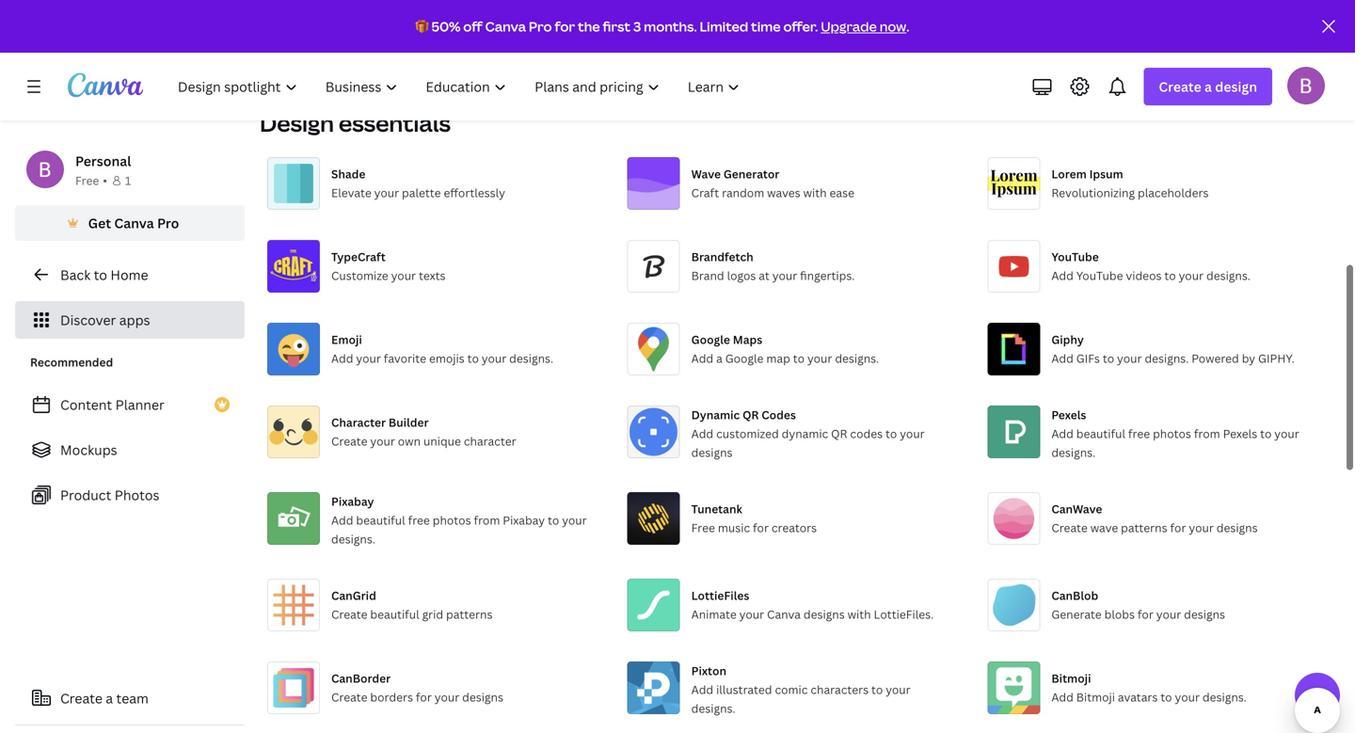 Task type: describe. For each thing, give the bounding box(es) containing it.
wave
[[692, 166, 721, 182]]

design
[[1216, 78, 1258, 96]]

your inside pexels add beautiful free photos from pexels to your designs.
[[1275, 426, 1300, 442]]

personal
[[75, 152, 131, 170]]

pixton add illustrated comic characters to your designs.
[[692, 663, 911, 717]]

create inside dropdown button
[[1159, 78, 1202, 96]]

beautiful for pexels
[[1077, 426, 1126, 442]]

back to home link
[[15, 256, 245, 294]]

borders
[[370, 690, 413, 705]]

own
[[398, 434, 421, 449]]

get canva pro
[[88, 214, 179, 232]]

apps
[[119, 311, 150, 329]]

ease
[[830, 185, 855, 201]]

for for tunetank free music for creators
[[753, 520, 769, 536]]

canborder
[[331, 671, 391, 686]]

create inside canborder create borders for your designs
[[331, 690, 368, 705]]

canva for lottiefiles
[[767, 607, 801, 622]]

beautiful for cangrid
[[370, 607, 420, 622]]

with for ease
[[804, 185, 827, 201]]

top level navigation element
[[166, 68, 757, 105]]

1 vertical spatial pixabay
[[503, 513, 545, 528]]

a inside google maps add a google map to your designs.
[[717, 351, 723, 366]]

dynamic
[[782, 426, 829, 442]]

emojis
[[429, 351, 465, 366]]

canblob generate blobs for your designs
[[1052, 588, 1226, 622]]

maps
[[733, 332, 763, 347]]

wave generator craft random waves with ease
[[692, 166, 855, 201]]

brandfetch
[[692, 249, 754, 265]]

back to home
[[60, 266, 148, 284]]

patterns inside canwave create wave patterns for your designs
[[1122, 520, 1168, 536]]

add for pixton add illustrated comic characters to your designs.
[[692, 682, 714, 698]]

gifs
[[1077, 351, 1101, 366]]

for inside canwave create wave patterns for your designs
[[1171, 520, 1187, 536]]

your inside canwave create wave patterns for your designs
[[1190, 520, 1215, 536]]

to inside pixabay add beautiful free photos from pixabay to your designs.
[[548, 513, 560, 528]]

pro inside button
[[157, 214, 179, 232]]

your inside lottiefiles animate your canva designs with lottiefiles.
[[740, 607, 765, 622]]

fingertips.
[[801, 268, 855, 283]]

photos
[[115, 486, 160, 504]]

creators
[[772, 520, 817, 536]]

photos for pexels
[[1154, 426, 1192, 442]]

mockups
[[60, 441, 117, 459]]

typecraft customize your texts
[[331, 249, 446, 283]]

create a design
[[1159, 78, 1258, 96]]

to inside google maps add a google map to your designs.
[[794, 351, 805, 366]]

offer.
[[784, 17, 819, 35]]

off
[[464, 17, 483, 35]]

back
[[60, 266, 91, 284]]

1 vertical spatial bitmoji
[[1077, 690, 1116, 705]]

get canva pro button
[[15, 205, 245, 241]]

limited
[[700, 17, 749, 35]]

3
[[634, 17, 641, 35]]

designs inside canblob generate blobs for your designs
[[1185, 607, 1226, 622]]

favorite
[[384, 351, 427, 366]]

blobs
[[1105, 607, 1136, 622]]

pixabay add beautiful free photos from pixabay to your designs.
[[331, 494, 587, 547]]

canva inside button
[[114, 214, 154, 232]]

customized
[[717, 426, 779, 442]]

your inside giphy add gifs to your designs. powered by giphy.
[[1118, 351, 1143, 366]]

0 vertical spatial google
[[692, 332, 731, 347]]

0 vertical spatial pro
[[529, 17, 552, 35]]

create a team
[[60, 690, 149, 708]]

brandfetch brand logos at your fingertips.
[[692, 249, 855, 283]]

wave
[[1091, 520, 1119, 536]]

•
[[103, 173, 107, 188]]

characters
[[811, 682, 869, 698]]

animate
[[692, 607, 737, 622]]

codes
[[851, 426, 883, 442]]

designs. inside pexels add beautiful free photos from pexels to your designs.
[[1052, 445, 1096, 460]]

product photos
[[60, 486, 160, 504]]

cangrid create beautiful grid patterns
[[331, 588, 493, 622]]

tunetank free music for creators
[[692, 501, 817, 536]]

product
[[60, 486, 111, 504]]

designs. inside pixabay add beautiful free photos from pixabay to your designs.
[[331, 532, 376, 547]]

character
[[464, 434, 517, 449]]

canwave
[[1052, 501, 1103, 517]]

discover
[[60, 311, 116, 329]]

your inside canborder create borders for your designs
[[435, 690, 460, 705]]

designs. inside the youtube add youtube videos to your designs.
[[1207, 268, 1251, 283]]

create inside canwave create wave patterns for your designs
[[1052, 520, 1088, 536]]

pexels add beautiful free photos from pexels to your designs.
[[1052, 407, 1300, 460]]

random
[[722, 185, 765, 201]]

by
[[1243, 351, 1256, 366]]

add for pexels add beautiful free photos from pexels to your designs.
[[1052, 426, 1074, 442]]

brand
[[692, 268, 725, 283]]

your inside bitmoji add bitmoji avatars to your designs.
[[1176, 690, 1201, 705]]

1 vertical spatial youtube
[[1077, 268, 1124, 283]]

free for pexels
[[1129, 426, 1151, 442]]

videos
[[1127, 268, 1162, 283]]

your inside typecraft customize your texts
[[391, 268, 416, 283]]

free inside tunetank free music for creators
[[692, 520, 716, 536]]

character
[[331, 415, 386, 430]]

canborder create borders for your designs
[[331, 671, 504, 705]]

designs inside lottiefiles animate your canva designs with lottiefiles.
[[804, 607, 845, 622]]

your inside shade elevate your palette effortlessly
[[374, 185, 399, 201]]

essentials
[[339, 108, 451, 138]]

beautiful for pixabay
[[356, 513, 405, 528]]

0 vertical spatial pexels
[[1052, 407, 1087, 423]]

list containing content planner
[[15, 386, 245, 514]]

0 horizontal spatial qr
[[743, 407, 759, 423]]

avatars
[[1119, 690, 1159, 705]]

add inside google maps add a google map to your designs.
[[692, 351, 714, 366]]

placeholders
[[1138, 185, 1209, 201]]

lorem
[[1052, 166, 1087, 182]]

to inside pixton add illustrated comic characters to your designs.
[[872, 682, 883, 698]]

designs. inside bitmoji add bitmoji avatars to your designs.
[[1203, 690, 1247, 705]]

giphy add gifs to your designs. powered by giphy.
[[1052, 332, 1295, 366]]

.
[[907, 17, 910, 35]]

content planner link
[[15, 386, 245, 424]]

typecraft
[[331, 249, 386, 265]]

texts
[[419, 268, 446, 283]]

dynamic qr codes add customized dynamic qr codes to your designs
[[692, 407, 925, 460]]

home
[[111, 266, 148, 284]]



Task type: vqa. For each thing, say whether or not it's contained in the screenshot.


Task type: locate. For each thing, give the bounding box(es) containing it.
youtube
[[1052, 249, 1100, 265], [1077, 268, 1124, 283]]

to inside emoji add your favorite emojis to your designs.
[[468, 351, 479, 366]]

months.
[[644, 17, 697, 35]]

from
[[1195, 426, 1221, 442], [474, 513, 500, 528]]

1 horizontal spatial pixabay
[[503, 513, 545, 528]]

google left maps
[[692, 332, 731, 347]]

your inside google maps add a google map to your designs.
[[808, 351, 833, 366]]

designs inside canborder create borders for your designs
[[462, 690, 504, 705]]

bob builder image
[[1288, 67, 1326, 104]]

1 vertical spatial qr
[[832, 426, 848, 442]]

0 vertical spatial with
[[804, 185, 827, 201]]

0 vertical spatial bitmoji
[[1052, 671, 1092, 686]]

0 horizontal spatial patterns
[[446, 607, 493, 622]]

codes
[[762, 407, 796, 423]]

create left the team
[[60, 690, 103, 708]]

beautiful down gifs
[[1077, 426, 1126, 442]]

for right 'borders'
[[416, 690, 432, 705]]

pro up back to home link
[[157, 214, 179, 232]]

for inside canborder create borders for your designs
[[416, 690, 432, 705]]

0 vertical spatial free
[[75, 173, 99, 188]]

1 vertical spatial google
[[726, 351, 764, 366]]

your inside character builder create your own unique character
[[370, 434, 395, 449]]

add for bitmoji add bitmoji avatars to your designs.
[[1052, 690, 1074, 705]]

2 vertical spatial beautiful
[[370, 607, 420, 622]]

create left design
[[1159, 78, 1202, 96]]

create down canwave
[[1052, 520, 1088, 536]]

from inside pixabay add beautiful free photos from pixabay to your designs.
[[474, 513, 500, 528]]

shade elevate your palette effortlessly
[[331, 166, 506, 201]]

discover apps
[[60, 311, 150, 329]]

add for emoji add your favorite emojis to your designs.
[[331, 351, 354, 366]]

free inside pixabay add beautiful free photos from pixabay to your designs.
[[408, 513, 430, 528]]

logos
[[727, 268, 756, 283]]

from inside pexels add beautiful free photos from pexels to your designs.
[[1195, 426, 1221, 442]]

1 horizontal spatial free
[[692, 520, 716, 536]]

0 vertical spatial youtube
[[1052, 249, 1100, 265]]

1 vertical spatial free
[[692, 520, 716, 536]]

get
[[88, 214, 111, 232]]

designs. inside pixton add illustrated comic characters to your designs.
[[692, 701, 736, 717]]

create down canborder
[[331, 690, 368, 705]]

photos for pixabay
[[433, 513, 471, 528]]

free inside pexels add beautiful free photos from pexels to your designs.
[[1129, 426, 1151, 442]]

add for giphy add gifs to your designs. powered by giphy.
[[1052, 351, 1074, 366]]

designs. inside google maps add a google map to your designs.
[[836, 351, 880, 366]]

unique
[[424, 434, 461, 449]]

beautiful
[[1077, 426, 1126, 442], [356, 513, 405, 528], [370, 607, 420, 622]]

photos inside pixabay add beautiful free photos from pixabay to your designs.
[[433, 513, 471, 528]]

create a design button
[[1144, 68, 1273, 105]]

photos down giphy add gifs to your designs. powered by giphy.
[[1154, 426, 1192, 442]]

beautiful up cangrid
[[356, 513, 405, 528]]

canva right get
[[114, 214, 154, 232]]

1 vertical spatial with
[[848, 607, 872, 622]]

canblob
[[1052, 588, 1099, 604]]

designs. up cangrid
[[331, 532, 376, 547]]

add up canwave
[[1052, 426, 1074, 442]]

add for youtube add youtube videos to your designs.
[[1052, 268, 1074, 283]]

google maps add a google map to your designs.
[[692, 332, 880, 366]]

add down giphy
[[1052, 351, 1074, 366]]

create down cangrid
[[331, 607, 368, 622]]

designs. left the powered at the right top of the page
[[1145, 351, 1190, 366]]

to inside giphy add gifs to your designs. powered by giphy.
[[1103, 351, 1115, 366]]

beautiful inside pixabay add beautiful free photos from pixabay to your designs.
[[356, 513, 405, 528]]

lorem ipsum revolutionizing placeholders
[[1052, 166, 1209, 201]]

canva right animate
[[767, 607, 801, 622]]

0 horizontal spatial pro
[[157, 214, 179, 232]]

0 vertical spatial beautiful
[[1077, 426, 1126, 442]]

pexels down "by"
[[1224, 426, 1258, 442]]

from for pixabay
[[474, 513, 500, 528]]

create down character
[[331, 434, 368, 449]]

for inside tunetank free music for creators
[[753, 520, 769, 536]]

discover apps link
[[15, 301, 245, 339]]

revolutionizing
[[1052, 185, 1136, 201]]

grid
[[422, 607, 444, 622]]

1 vertical spatial photos
[[433, 513, 471, 528]]

0 horizontal spatial canva
[[114, 214, 154, 232]]

0 horizontal spatial with
[[804, 185, 827, 201]]

a up dynamic
[[717, 351, 723, 366]]

0 vertical spatial from
[[1195, 426, 1221, 442]]

add down emoji
[[331, 351, 354, 366]]

designs. up 'codes' at the right of the page
[[836, 351, 880, 366]]

map
[[767, 351, 791, 366]]

pixton
[[692, 663, 727, 679]]

beautiful inside "cangrid create beautiful grid patterns"
[[370, 607, 420, 622]]

lottiefiles animate your canva designs with lottiefiles.
[[692, 588, 934, 622]]

designs inside dynamic qr codes add customized dynamic qr codes to your designs
[[692, 445, 733, 460]]

google down maps
[[726, 351, 764, 366]]

youtube left videos
[[1077, 268, 1124, 283]]

product photos link
[[15, 476, 245, 514]]

patterns inside "cangrid create beautiful grid patterns"
[[446, 607, 493, 622]]

🎁
[[416, 17, 429, 35]]

0 horizontal spatial from
[[474, 513, 500, 528]]

1 horizontal spatial pro
[[529, 17, 552, 35]]

from for pexels
[[1195, 426, 1221, 442]]

add down dynamic
[[692, 426, 714, 442]]

qr
[[743, 407, 759, 423], [832, 426, 848, 442]]

1 vertical spatial a
[[717, 351, 723, 366]]

time
[[751, 17, 781, 35]]

illustrated
[[717, 682, 773, 698]]

0 horizontal spatial pixabay
[[331, 494, 374, 509]]

designs. inside giphy add gifs to your designs. powered by giphy.
[[1145, 351, 1190, 366]]

designs. right avatars
[[1203, 690, 1247, 705]]

free •
[[75, 173, 107, 188]]

to inside pexels add beautiful free photos from pexels to your designs.
[[1261, 426, 1272, 442]]

youtube down revolutionizing
[[1052, 249, 1100, 265]]

designs. right emojis
[[510, 351, 554, 366]]

1
[[125, 173, 131, 188]]

now
[[880, 17, 907, 35]]

from down the powered at the right top of the page
[[1195, 426, 1221, 442]]

music
[[718, 520, 751, 536]]

add inside the youtube add youtube videos to your designs.
[[1052, 268, 1074, 283]]

0 horizontal spatial photos
[[433, 513, 471, 528]]

for for canborder create borders for your designs
[[416, 690, 432, 705]]

character builder create your own unique character
[[331, 415, 517, 449]]

youtube add youtube videos to your designs.
[[1052, 249, 1251, 283]]

photos down unique
[[433, 513, 471, 528]]

create a team button
[[15, 680, 245, 717]]

0 vertical spatial free
[[1129, 426, 1151, 442]]

a for team
[[106, 690, 113, 708]]

create
[[1159, 78, 1202, 96], [331, 434, 368, 449], [1052, 520, 1088, 536], [331, 607, 368, 622], [60, 690, 103, 708], [331, 690, 368, 705]]

at
[[759, 268, 770, 283]]

1 horizontal spatial from
[[1195, 426, 1221, 442]]

1 vertical spatial beautiful
[[356, 513, 405, 528]]

bitmoji down generate
[[1052, 671, 1092, 686]]

0 vertical spatial pixabay
[[331, 494, 374, 509]]

0 vertical spatial photos
[[1154, 426, 1192, 442]]

beautiful left the grid
[[370, 607, 420, 622]]

emoji add your favorite emojis to your designs.
[[331, 332, 554, 366]]

pro
[[529, 17, 552, 35], [157, 214, 179, 232]]

with for lottiefiles.
[[848, 607, 872, 622]]

1 vertical spatial canva
[[114, 214, 154, 232]]

cangrid
[[331, 588, 376, 604]]

create inside 'button'
[[60, 690, 103, 708]]

your inside brandfetch brand logos at your fingertips.
[[773, 268, 798, 283]]

add up cangrid
[[331, 513, 354, 528]]

dynamic
[[692, 407, 740, 423]]

for for canblob generate blobs for your designs
[[1138, 607, 1154, 622]]

1 vertical spatial free
[[408, 513, 430, 528]]

1 horizontal spatial pexels
[[1224, 426, 1258, 442]]

designs. up canwave
[[1052, 445, 1096, 460]]

design essentials
[[260, 108, 451, 138]]

for right music
[[753, 520, 769, 536]]

qr up customized
[[743, 407, 759, 423]]

your inside pixabay add beautiful free photos from pixabay to your designs.
[[562, 513, 587, 528]]

first
[[603, 17, 631, 35]]

generator
[[724, 166, 780, 182]]

qr left 'codes' at the right of the page
[[832, 426, 848, 442]]

pexels down gifs
[[1052, 407, 1087, 423]]

your inside pixton add illustrated comic characters to your designs.
[[886, 682, 911, 698]]

content planner
[[60, 396, 165, 414]]

list
[[15, 386, 245, 514]]

to inside the youtube add youtube videos to your designs.
[[1165, 268, 1177, 283]]

with left 'ease'
[[804, 185, 827, 201]]

add inside bitmoji add bitmoji avatars to your designs.
[[1052, 690, 1074, 705]]

for left the
[[555, 17, 575, 35]]

a left design
[[1205, 78, 1213, 96]]

add up giphy
[[1052, 268, 1074, 283]]

with inside lottiefiles animate your canva designs with lottiefiles.
[[848, 607, 872, 622]]

team
[[116, 690, 149, 708]]

2 horizontal spatial canva
[[767, 607, 801, 622]]

effortlessly
[[444, 185, 506, 201]]

upgrade now button
[[821, 17, 907, 35]]

design
[[260, 108, 334, 138]]

1 vertical spatial pexels
[[1224, 426, 1258, 442]]

giphy.
[[1259, 351, 1295, 366]]

canva
[[485, 17, 526, 35], [114, 214, 154, 232], [767, 607, 801, 622]]

0 horizontal spatial a
[[106, 690, 113, 708]]

add inside pixabay add beautiful free photos from pixabay to your designs.
[[331, 513, 354, 528]]

1 horizontal spatial photos
[[1154, 426, 1192, 442]]

your inside canblob generate blobs for your designs
[[1157, 607, 1182, 622]]

mockups link
[[15, 431, 245, 469]]

shade
[[331, 166, 366, 182]]

for right blobs
[[1138, 607, 1154, 622]]

add inside emoji add your favorite emojis to your designs.
[[331, 351, 354, 366]]

lottiefiles.
[[874, 607, 934, 622]]

0 vertical spatial canva
[[485, 17, 526, 35]]

from down character
[[474, 513, 500, 528]]

free down own
[[408, 513, 430, 528]]

add down pixton
[[692, 682, 714, 698]]

free left •
[[75, 173, 99, 188]]

2 horizontal spatial a
[[1205, 78, 1213, 96]]

add for pixabay add beautiful free photos from pixabay to your designs.
[[331, 513, 354, 528]]

canva for 🎁
[[485, 17, 526, 35]]

planner
[[115, 396, 165, 414]]

waves
[[768, 185, 801, 201]]

1 horizontal spatial free
[[1129, 426, 1151, 442]]

2 vertical spatial a
[[106, 690, 113, 708]]

a
[[1205, 78, 1213, 96], [717, 351, 723, 366], [106, 690, 113, 708]]

canva inside lottiefiles animate your canva designs with lottiefiles.
[[767, 607, 801, 622]]

1 horizontal spatial a
[[717, 351, 723, 366]]

ipsum
[[1090, 166, 1124, 182]]

with left lottiefiles.
[[848, 607, 872, 622]]

add inside giphy add gifs to your designs. powered by giphy.
[[1052, 351, 1074, 366]]

patterns right wave
[[1122, 520, 1168, 536]]

0 vertical spatial qr
[[743, 407, 759, 423]]

a inside 'button'
[[106, 690, 113, 708]]

canwave create wave patterns for your designs
[[1052, 501, 1259, 536]]

beautiful inside pexels add beautiful free photos from pexels to your designs.
[[1077, 426, 1126, 442]]

your inside dynamic qr codes add customized dynamic qr codes to your designs
[[900, 426, 925, 442]]

free up canwave create wave patterns for your designs
[[1129, 426, 1151, 442]]

a for design
[[1205, 78, 1213, 96]]

create inside "cangrid create beautiful grid patterns"
[[331, 607, 368, 622]]

to inside bitmoji add bitmoji avatars to your designs.
[[1161, 690, 1173, 705]]

designs. up the powered at the right top of the page
[[1207, 268, 1251, 283]]

photos
[[1154, 426, 1192, 442], [433, 513, 471, 528]]

designs inside canwave create wave patterns for your designs
[[1217, 520, 1259, 536]]

add inside pixton add illustrated comic characters to your designs.
[[692, 682, 714, 698]]

1 vertical spatial pro
[[157, 214, 179, 232]]

0 horizontal spatial pexels
[[1052, 407, 1087, 423]]

free down "tunetank"
[[692, 520, 716, 536]]

with inside wave generator craft random waves with ease
[[804, 185, 827, 201]]

a inside dropdown button
[[1205, 78, 1213, 96]]

1 horizontal spatial with
[[848, 607, 872, 622]]

with
[[804, 185, 827, 201], [848, 607, 872, 622]]

50%
[[432, 17, 461, 35]]

create inside character builder create your own unique character
[[331, 434, 368, 449]]

add up dynamic
[[692, 351, 714, 366]]

pro left the
[[529, 17, 552, 35]]

a left the team
[[106, 690, 113, 708]]

0 horizontal spatial free
[[408, 513, 430, 528]]

1 horizontal spatial patterns
[[1122, 520, 1168, 536]]

for right wave
[[1171, 520, 1187, 536]]

add inside pexels add beautiful free photos from pexels to your designs.
[[1052, 426, 1074, 442]]

1 horizontal spatial qr
[[832, 426, 848, 442]]

1 vertical spatial patterns
[[446, 607, 493, 622]]

patterns right the grid
[[446, 607, 493, 622]]

to inside dynamic qr codes add customized dynamic qr codes to your designs
[[886, 426, 898, 442]]

designs
[[692, 445, 733, 460], [1217, 520, 1259, 536], [804, 607, 845, 622], [1185, 607, 1226, 622], [462, 690, 504, 705]]

0 vertical spatial patterns
[[1122, 520, 1168, 536]]

0 vertical spatial a
[[1205, 78, 1213, 96]]

add inside dynamic qr codes add customized dynamic qr codes to your designs
[[692, 426, 714, 442]]

lottiefiles
[[692, 588, 750, 604]]

photos inside pexels add beautiful free photos from pexels to your designs.
[[1154, 426, 1192, 442]]

add
[[1052, 268, 1074, 283], [331, 351, 354, 366], [692, 351, 714, 366], [1052, 351, 1074, 366], [692, 426, 714, 442], [1052, 426, 1074, 442], [331, 513, 354, 528], [692, 682, 714, 698], [1052, 690, 1074, 705]]

1 horizontal spatial canva
[[485, 17, 526, 35]]

free for pixabay
[[408, 513, 430, 528]]

google
[[692, 332, 731, 347], [726, 351, 764, 366]]

add left avatars
[[1052, 690, 1074, 705]]

for inside canblob generate blobs for your designs
[[1138, 607, 1154, 622]]

designs. down illustrated
[[692, 701, 736, 717]]

canva right off
[[485, 17, 526, 35]]

1 vertical spatial from
[[474, 513, 500, 528]]

elevate
[[331, 185, 372, 201]]

designs. inside emoji add your favorite emojis to your designs.
[[510, 351, 554, 366]]

2 vertical spatial canva
[[767, 607, 801, 622]]

your inside the youtube add youtube videos to your designs.
[[1179, 268, 1204, 283]]

0 horizontal spatial free
[[75, 173, 99, 188]]

bitmoji left avatars
[[1077, 690, 1116, 705]]



